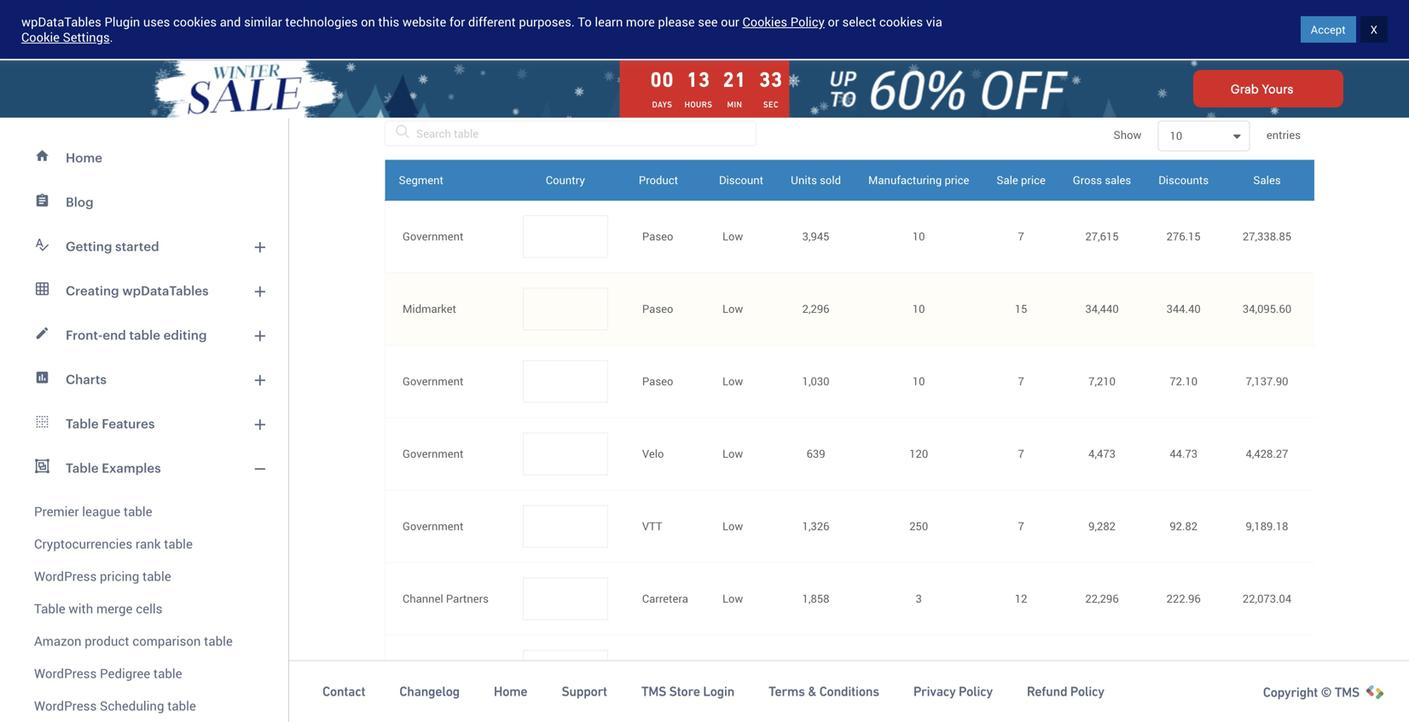 Task type: vqa. For each thing, say whether or not it's contained in the screenshot.
Get on the top
yes



Task type: locate. For each thing, give the bounding box(es) containing it.
policy for refund policy
[[1071, 685, 1105, 700]]

0 vertical spatial home link
[[10, 136, 278, 180]]

0 vertical spatial table
[[66, 416, 99, 431]]

government for 1,030
[[403, 374, 464, 389]]

getting started link
[[10, 224, 278, 269]]

2 horizontal spatial policy
[[1071, 685, 1105, 700]]

price for manufacturing price
[[945, 172, 970, 188]]

0 vertical spatial wpdatatables
[[21, 13, 101, 30]]

table right end
[[129, 328, 160, 343]]

cookies policy link
[[743, 13, 825, 30]]

and
[[220, 13, 241, 30]]

10
[[1171, 128, 1183, 144], [913, 229, 926, 244], [913, 301, 926, 317], [913, 374, 926, 389]]

carretera
[[643, 592, 689, 607]]

low left '2,296'
[[723, 301, 744, 317]]

2 low from the top
[[723, 301, 744, 317]]

table left with
[[34, 600, 65, 618]]

product: activate to sort column ascending element
[[626, 160, 706, 201]]

wordpress down wordpress pedigree table
[[34, 698, 97, 715]]

low right "carretera"
[[723, 592, 744, 607]]

wordpress up with
[[34, 568, 97, 585]]

1,326
[[803, 519, 830, 534]]

wordpress for wordpress scheduling table
[[34, 698, 97, 715]]

policy right privacy
[[959, 685, 993, 700]]

table for pedigree
[[154, 665, 182, 683]]

table right rank
[[164, 536, 193, 553]]

0 horizontal spatial home link
[[10, 136, 278, 180]]

pricing
[[100, 568, 139, 585]]

cookies left via
[[880, 13, 923, 30]]

cookies left 'and'
[[173, 13, 217, 30]]

wpdatatables up editing
[[122, 283, 209, 298]]

2 vertical spatial table
[[34, 600, 65, 618]]

accept
[[1312, 22, 1347, 37]]

0 vertical spatial home
[[66, 150, 102, 165]]

0 horizontal spatial tms
[[642, 685, 667, 700]]

2 wordpress from the top
[[34, 665, 97, 683]]

7 left 4,473
[[1019, 447, 1025, 462]]

table up the cryptocurrencies rank table link
[[124, 503, 152, 521]]

via
[[927, 13, 943, 30]]

refund
[[1027, 685, 1068, 700]]

learn
[[595, 13, 623, 30]]

low right the velo
[[723, 447, 744, 462]]

discounts: activate to sort column ascending element
[[1146, 160, 1223, 201]]

wordpress for wordpress pedigree table
[[34, 665, 97, 683]]

21
[[723, 68, 747, 91]]

sale
[[997, 172, 1019, 188]]

10 button
[[1171, 122, 1239, 151]]

2 7 from the top
[[1019, 374, 1025, 389]]

table inside premier league table link
[[124, 503, 152, 521]]

charts link
[[10, 358, 278, 402]]

different
[[468, 13, 516, 30]]

front-
[[66, 328, 103, 343]]

merge
[[96, 600, 133, 618]]

print button
[[507, 78, 584, 112]]

table for end
[[129, 328, 160, 343]]

table inside the cryptocurrencies rank table link
[[164, 536, 193, 553]]

units sold
[[791, 172, 842, 188]]

table up premier league table
[[66, 461, 99, 476]]

midmarket
[[403, 301, 457, 317]]

6 low from the top
[[723, 592, 744, 607]]

please
[[658, 13, 695, 30]]

home up blog
[[66, 150, 102, 165]]

cookie settings button
[[21, 29, 110, 46]]

get started link
[[1235, 9, 1393, 50]]

wordpress down amazon
[[34, 665, 97, 683]]

policy for privacy policy
[[959, 685, 993, 700]]

table for scheduling
[[167, 698, 196, 715]]

10 for 7,210
[[913, 374, 926, 389]]

1 price from the left
[[945, 172, 970, 188]]

with
[[69, 600, 93, 618]]

accept button
[[1301, 16, 1357, 43]]

0 horizontal spatial policy
[[791, 13, 825, 30]]

4 government from the top
[[403, 519, 464, 534]]

wordpress pricing table
[[34, 568, 171, 585]]

table down charts
[[66, 416, 99, 431]]

1 vertical spatial paseo
[[643, 301, 674, 317]]

started
[[115, 239, 159, 254]]

2 vertical spatial wordpress
[[34, 698, 97, 715]]

27,338.85
[[1243, 229, 1292, 244]]

1 horizontal spatial policy
[[959, 685, 993, 700]]

government for 1,326
[[403, 519, 464, 534]]

tms inside 'link'
[[642, 685, 667, 700]]

tms left store on the bottom of the page
[[642, 685, 667, 700]]

manufacturing
[[869, 172, 942, 188]]

7 down "15"
[[1019, 374, 1025, 389]]

1 horizontal spatial wpdatatables
[[122, 283, 209, 298]]

1 vertical spatial table
[[66, 461, 99, 476]]

0 horizontal spatial price
[[945, 172, 970, 188]]

table right comparison
[[204, 633, 233, 650]]

creating wpdatatables
[[66, 283, 209, 298]]

privacy policy
[[914, 685, 993, 700]]

1 7 from the top
[[1019, 229, 1025, 244]]

paseo for 2,296
[[643, 301, 674, 317]]

similar
[[244, 13, 282, 30]]

1 horizontal spatial price
[[1022, 172, 1046, 188]]

22,296
[[1086, 592, 1119, 607]]

1 horizontal spatial cookies
[[880, 13, 923, 30]]

1 vertical spatial wordpress
[[34, 665, 97, 683]]

terms & conditions link
[[769, 684, 880, 701]]

table down wordpress pedigree table link
[[167, 698, 196, 715]]

price
[[945, 172, 970, 188], [1022, 172, 1046, 188]]

7 for 4,473
[[1019, 447, 1025, 462]]

3 low from the top
[[723, 374, 744, 389]]

2 price from the left
[[1022, 172, 1046, 188]]

27,615
[[1086, 229, 1119, 244]]

sold
[[820, 172, 842, 188]]

wpdatatables - tables and charts manager wordpress plugin image
[[17, 15, 180, 45]]

From text field
[[603, 0, 791, 6]]

table inside wordpress scheduling table link
[[167, 698, 196, 715]]

2 paseo from the top
[[643, 301, 674, 317]]

1 vertical spatial home link
[[494, 684, 528, 701]]

wpdatatables left .
[[21, 13, 101, 30]]

low left 1,030 at the bottom right
[[723, 374, 744, 389]]

channel partners
[[403, 592, 489, 607]]

low
[[723, 229, 744, 244], [723, 301, 744, 317], [723, 374, 744, 389], [723, 447, 744, 462], [723, 519, 744, 534], [723, 592, 744, 607]]

4 7 from the top
[[1019, 519, 1025, 534]]

table examples
[[66, 461, 161, 476]]

5 low from the top
[[723, 519, 744, 534]]

paseo for 1,030
[[643, 374, 674, 389]]

website
[[403, 13, 447, 30]]

0 horizontal spatial cookies
[[173, 13, 217, 30]]

2 government from the top
[[403, 374, 464, 389]]

120
[[910, 447, 929, 462]]

sales
[[1106, 172, 1132, 188]]

home left support
[[494, 685, 528, 700]]

print
[[542, 87, 568, 103]]

tms right ©
[[1335, 685, 1360, 701]]

1 horizontal spatial home link
[[494, 684, 528, 701]]

3,945
[[803, 229, 830, 244]]

33
[[760, 68, 783, 91]]

low down discount: activate to sort column ascending element
[[723, 229, 744, 244]]

home link left support
[[494, 684, 528, 701]]

7 up 12
[[1019, 519, 1025, 534]]

Sales number field
[[385, 0, 574, 6]]

this
[[378, 13, 400, 30]]

policy right refund
[[1071, 685, 1105, 700]]

4,473
[[1089, 447, 1116, 462]]

policy left or
[[791, 13, 825, 30]]

to
[[578, 13, 592, 30]]

72.10
[[1170, 374, 1198, 389]]

features
[[102, 416, 155, 431]]

1 paseo from the top
[[643, 229, 674, 244]]

1 government from the top
[[403, 229, 464, 244]]

2 vertical spatial paseo
[[643, 374, 674, 389]]

price for sale price
[[1022, 172, 1046, 188]]

policy
[[791, 13, 825, 30], [959, 685, 993, 700], [1071, 685, 1105, 700]]

examples
[[102, 461, 161, 476]]

table inside wordpress pricing table link
[[143, 568, 171, 585]]

10 inside "button"
[[1171, 128, 1183, 144]]

blog link
[[10, 180, 278, 224]]

cookies
[[173, 13, 217, 30], [880, 13, 923, 30]]

price left sale
[[945, 172, 970, 188]]

0 horizontal spatial home
[[66, 150, 102, 165]]

home link up blog
[[10, 136, 278, 180]]

Search form search field
[[359, 18, 931, 41]]

low for 1,030
[[723, 374, 744, 389]]

Search table search field
[[385, 121, 757, 146]]

paseo
[[643, 229, 674, 244], [643, 301, 674, 317], [643, 374, 674, 389]]

wordpress pedigree table link
[[10, 658, 278, 690]]

partners
[[446, 592, 489, 607]]

price inside 'element'
[[945, 172, 970, 188]]

table for pricing
[[143, 568, 171, 585]]

settings
[[63, 29, 110, 46]]

tms store login link
[[642, 684, 735, 701]]

3 7 from the top
[[1019, 447, 1025, 462]]

cogs: activate to sort column ascending element
[[1312, 160, 1386, 201]]

sale price: activate to sort column ascending element
[[984, 160, 1060, 201]]

7 down the sale price: activate to sort column ascending element
[[1019, 229, 1025, 244]]

&
[[808, 685, 817, 700]]

0 vertical spatial paseo
[[643, 229, 674, 244]]

wpdatatables
[[21, 13, 101, 30], [122, 283, 209, 298]]

3 wordpress from the top
[[34, 698, 97, 715]]

3 government from the top
[[403, 447, 464, 462]]

table inside wordpress pedigree table link
[[154, 665, 182, 683]]

table up cells
[[143, 568, 171, 585]]

table inside front-end table editing link
[[129, 328, 160, 343]]

wordpress for wordpress pricing table
[[34, 568, 97, 585]]

days
[[652, 100, 673, 110]]

1 wordpress from the top
[[34, 568, 97, 585]]

tms store login
[[642, 685, 735, 700]]

grab yours
[[1231, 82, 1294, 96]]

low right the vtt
[[723, 519, 744, 534]]

10 for 34,440
[[913, 301, 926, 317]]

cryptocurrencies
[[34, 536, 132, 553]]

grab yours link
[[1194, 70, 1344, 108]]

copyright © tms
[[1264, 685, 1360, 701]]

price right sale
[[1022, 172, 1046, 188]]

1 low from the top
[[723, 229, 744, 244]]

1 horizontal spatial home
[[494, 685, 528, 700]]

premier league table link
[[10, 491, 278, 528]]

0 horizontal spatial wpdatatables
[[21, 13, 101, 30]]

3 paseo from the top
[[643, 374, 674, 389]]

privacy
[[914, 685, 956, 700]]

table down comparison
[[154, 665, 182, 683]]

4 low from the top
[[723, 447, 744, 462]]

low for 1,326
[[723, 519, 744, 534]]

0 vertical spatial wordpress
[[34, 568, 97, 585]]



Task type: describe. For each thing, give the bounding box(es) containing it.
sec
[[764, 100, 779, 110]]

22,073.04
[[1243, 592, 1292, 607]]

getting started
[[66, 239, 159, 254]]

gross sales: activate to sort column ascending element
[[1060, 160, 1146, 201]]

end
[[103, 328, 126, 343]]

wpdatatables inside wpdatatables plugin uses cookies and similar technologies on this website for different purposes. to learn more please see our cookies policy or select cookies via cookie settings .
[[21, 13, 101, 30]]

1,858
[[803, 592, 830, 607]]

To text field
[[603, 9, 791, 40]]

discounts
[[1159, 172, 1210, 188]]

276.15
[[1167, 229, 1201, 244]]

plugin
[[105, 13, 140, 30]]

see
[[698, 13, 718, 30]]

table features
[[66, 416, 155, 431]]

15
[[1015, 301, 1028, 317]]

segment: activate to sort column ascending element
[[385, 160, 506, 201]]

1 vertical spatial home
[[494, 685, 528, 700]]

10 for 27,615
[[913, 229, 926, 244]]

2 cookies from the left
[[880, 13, 923, 30]]

copyright
[[1264, 685, 1319, 701]]

show
[[1114, 127, 1145, 142]]

table for table examples
[[66, 461, 99, 476]]

our
[[721, 13, 740, 30]]

4,428.27
[[1247, 447, 1289, 462]]

cryptocurrencies rank table
[[34, 536, 193, 553]]

units sold: activate to sort column ascending element
[[778, 160, 855, 201]]

cells
[[136, 600, 163, 618]]

terms & conditions
[[769, 685, 880, 700]]

wordpress pricing table link
[[10, 561, 278, 593]]

paseo for 3,945
[[643, 229, 674, 244]]

gross sales
[[1074, 172, 1132, 188]]

purposes.
[[519, 13, 575, 30]]

gross
[[1074, 172, 1103, 188]]

table for rank
[[164, 536, 193, 553]]

premier
[[34, 503, 79, 521]]

amazon
[[34, 633, 82, 650]]

started
[[1305, 21, 1345, 38]]

344.40
[[1167, 301, 1201, 317]]

government for 3,945
[[403, 229, 464, 244]]

or
[[828, 13, 840, 30]]

min
[[728, 100, 743, 110]]

©
[[1322, 685, 1333, 701]]

cookies
[[743, 13, 788, 30]]

terms
[[769, 685, 805, 700]]

refund policy
[[1027, 685, 1105, 700]]

.
[[110, 29, 113, 46]]

more
[[626, 13, 655, 30]]

44.73
[[1170, 447, 1198, 462]]

charts
[[66, 372, 107, 387]]

7 for 7,210
[[1019, 374, 1025, 389]]

00
[[651, 68, 674, 91]]

segment
[[399, 172, 444, 188]]

discount: activate to sort column ascending element
[[706, 160, 778, 201]]

7 for 9,282
[[1019, 519, 1025, 534]]

wordpress pedigree table
[[34, 665, 182, 683]]

1 horizontal spatial tms
[[1335, 685, 1360, 701]]

privacy policy link
[[914, 684, 993, 701]]

wpdatatables plugin uses cookies and similar technologies on this website for different purposes. to learn more please see our cookies policy or select cookies via cookie settings .
[[21, 13, 943, 46]]

changelog link
[[400, 684, 460, 701]]

table for league
[[124, 503, 152, 521]]

low for 1,858
[[723, 592, 744, 607]]

for
[[450, 13, 465, 30]]

grab
[[1231, 82, 1260, 96]]

1 cookies from the left
[[173, 13, 217, 30]]

uses
[[143, 13, 170, 30]]

table for table with merge cells
[[34, 600, 65, 618]]

creating
[[66, 283, 119, 298]]

velo
[[643, 447, 664, 462]]

front-end table editing
[[66, 328, 207, 343]]

government for 639
[[403, 447, 464, 462]]

changelog
[[400, 685, 460, 700]]

refund policy link
[[1027, 684, 1105, 701]]

low for 639
[[723, 447, 744, 462]]

comparison
[[132, 633, 201, 650]]

sales: activate to sort column ascending element
[[1223, 160, 1312, 201]]

vtt
[[643, 519, 663, 534]]

x
[[1371, 22, 1378, 37]]

manufacturing price
[[869, 172, 970, 188]]

front-end table editing link
[[10, 313, 278, 358]]

12
[[1015, 592, 1028, 607]]

support link
[[562, 684, 608, 701]]

table with merge cells link
[[10, 593, 278, 626]]

3
[[916, 592, 922, 607]]

manufacturing price: activate to sort column ascending element
[[855, 160, 984, 201]]

7 for 27,615
[[1019, 229, 1025, 244]]

channel
[[403, 592, 444, 607]]

x button
[[1361, 16, 1389, 43]]

low for 2,296
[[723, 301, 744, 317]]

34,095.60
[[1243, 301, 1292, 317]]

table inside amazon product comparison table link
[[204, 633, 233, 650]]

low for 3,945
[[723, 229, 744, 244]]

1,030
[[803, 374, 830, 389]]

cryptocurrencies rank table link
[[10, 528, 278, 561]]

9,282
[[1089, 519, 1116, 534]]

table examples link
[[10, 446, 278, 491]]

sales
[[1254, 172, 1282, 188]]

conditions
[[820, 685, 880, 700]]

250
[[910, 519, 929, 534]]

hours
[[685, 100, 713, 110]]

222.96
[[1167, 592, 1201, 607]]

editing
[[164, 328, 207, 343]]

7,210
[[1089, 374, 1116, 389]]

wordpress scheduling table
[[34, 698, 196, 715]]

7,137.90
[[1247, 374, 1289, 389]]

login
[[703, 685, 735, 700]]

policy inside wpdatatables plugin uses cookies and similar technologies on this website for different purposes. to learn more please see our cookies policy or select cookies via cookie settings .
[[791, 13, 825, 30]]

table for table features
[[66, 416, 99, 431]]

country: activate to sort column ascending element
[[506, 160, 626, 201]]

1 vertical spatial wpdatatables
[[122, 283, 209, 298]]

columns button
[[385, 78, 497, 112]]

yours
[[1263, 82, 1294, 96]]



